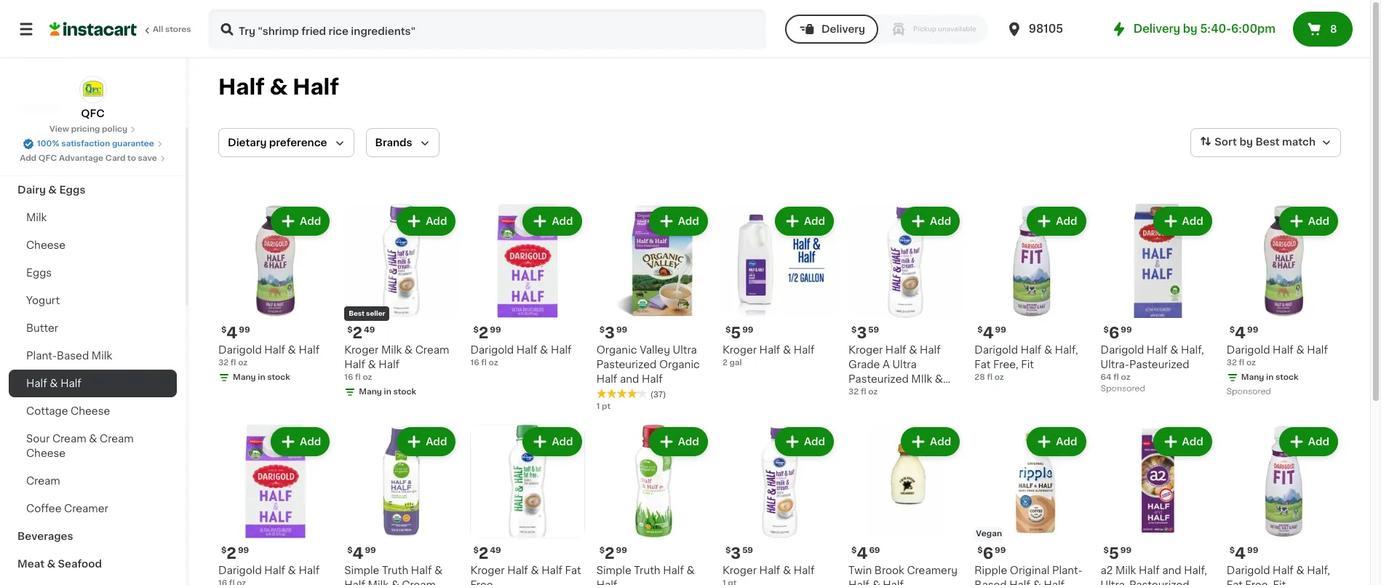 Task type: locate. For each thing, give the bounding box(es) containing it.
49 up the free
[[490, 547, 501, 555]]

oz
[[238, 359, 248, 367], [489, 359, 498, 367], [1247, 359, 1256, 367], [363, 373, 372, 381], [995, 373, 1004, 381], [1121, 373, 1131, 381], [868, 388, 878, 396]]

eggs up yogurt at bottom left
[[26, 268, 52, 278]]

kroger inside kroger milk & cream half & half 16 fl oz
[[344, 345, 379, 355]]

half, inside darigold half & half, ultra-pasteurized 64 fl oz
[[1181, 345, 1204, 355]]

1 horizontal spatial plant-
[[1052, 566, 1083, 576]]

& inside darigold half & half, ultra-pasteurized 64 fl oz
[[1170, 345, 1179, 355]]

0 horizontal spatial best
[[349, 310, 365, 317]]

creamer
[[64, 504, 108, 514]]

1 truth from the left
[[382, 566, 408, 576]]

instacart logo image
[[49, 20, 137, 38]]

1 vertical spatial 16
[[344, 373, 353, 381]]

1 horizontal spatial 59
[[868, 326, 879, 334]]

6
[[1109, 325, 1119, 341], [983, 546, 993, 561]]

half & half up cottage at left bottom
[[26, 378, 81, 389]]

organic down $ 3 99
[[596, 345, 637, 355]]

a
[[883, 360, 890, 370]]

by for delivery
[[1183, 23, 1198, 34]]

0 horizontal spatial truth
[[382, 566, 408, 576]]

0 vertical spatial based
[[57, 351, 89, 361]]

$ 2 49 down best seller
[[347, 325, 375, 341]]

$ 6 99 for ripple original plant- based half & half
[[978, 546, 1006, 561]]

add qfc advantage card to save
[[20, 154, 157, 162]]

a2
[[1101, 566, 1113, 576]]

2 horizontal spatial many in stock
[[1241, 373, 1299, 382]]

cheese down half & half link
[[71, 406, 110, 416]]

cheese down sour
[[26, 448, 66, 458]]

half, inside darigold half & half, fat free, fit
[[1307, 566, 1330, 576]]

all stores
[[153, 25, 191, 33]]

1 horizontal spatial sponsored badge image
[[1227, 388, 1271, 396]]

0 horizontal spatial ultra
[[673, 345, 697, 355]]

0 horizontal spatial $ 5 99
[[725, 325, 754, 341]]

0 vertical spatial $ 6 99
[[1104, 325, 1132, 341]]

fit inside darigold half & half, fat free, fit 28 fl oz
[[1021, 360, 1034, 370]]

ripple original plant- based half & half
[[975, 566, 1083, 585]]

pricing
[[71, 125, 100, 133]]

oz inside darigold half & half, fat free, fit 28 fl oz
[[995, 373, 1004, 381]]

& inside darigold half & half, fat free, fit
[[1296, 566, 1305, 576]]

0 horizontal spatial $ 2 49
[[347, 325, 375, 341]]

2 simple from the left
[[596, 566, 632, 576]]

0 horizontal spatial simple
[[344, 566, 379, 576]]

1 vertical spatial best
[[349, 310, 365, 317]]

6 up 64
[[1109, 325, 1119, 341]]

darigold inside darigold half & half 16 fl oz
[[470, 345, 514, 355]]

based
[[57, 351, 89, 361], [975, 580, 1007, 585]]

0 vertical spatial $ 2 49
[[347, 325, 375, 341]]

kroger half & half grade a ultra pasteurized milk & cream
[[849, 345, 943, 399]]

6:00pm
[[1231, 23, 1276, 34]]

cottage cheese
[[26, 406, 110, 416]]

& inside kroger half & half 2 gal
[[783, 345, 791, 355]]

1 vertical spatial $ 2 49
[[473, 546, 501, 561]]

1 horizontal spatial truth
[[634, 566, 661, 576]]

darigold inside darigold half & half, fat free, fit 28 fl oz
[[975, 345, 1018, 355]]

$ 6 99 up ripple
[[978, 546, 1006, 561]]

1 horizontal spatial best
[[1256, 137, 1280, 147]]

kroger
[[344, 345, 379, 355], [849, 345, 883, 355], [723, 345, 757, 355], [470, 566, 505, 576], [723, 566, 757, 576]]

fl
[[231, 359, 236, 367], [481, 359, 487, 367], [1239, 359, 1245, 367], [355, 373, 361, 381], [987, 373, 993, 381], [1114, 373, 1119, 381], [861, 388, 866, 396]]

49
[[364, 326, 375, 334], [490, 547, 501, 555]]

0 vertical spatial fat
[[975, 360, 991, 370]]

0 horizontal spatial 49
[[364, 326, 375, 334]]

delivery inside button
[[822, 24, 865, 34]]

simple inside simple truth half & half
[[596, 566, 632, 576]]

0 horizontal spatial fat
[[565, 566, 581, 576]]

half inside a2 milk half and half, ultra-pasteurized
[[1139, 566, 1160, 576]]

oz inside kroger milk & cream half & half 16 fl oz
[[363, 373, 372, 381]]

best left "seller"
[[349, 310, 365, 317]]

kroger inside kroger half & half grade a ultra pasteurized milk & cream
[[849, 345, 883, 355]]

kroger for &
[[344, 345, 379, 355]]

98105 button
[[1006, 9, 1093, 49]]

recipes link
[[9, 93, 177, 121]]

cream inside the simple truth half & half milk & cream
[[402, 580, 436, 585]]

darigold half & half 16 fl oz
[[470, 345, 572, 367]]

8
[[1330, 24, 1337, 34]]

ultra-
[[1101, 360, 1129, 370], [1101, 580, 1129, 585]]

by
[[1183, 23, 1198, 34], [1240, 137, 1253, 147]]

1 vertical spatial ultra-
[[1101, 580, 1129, 585]]

by inside best match sort by field
[[1240, 137, 1253, 147]]

ultra- inside darigold half & half, ultra-pasteurized 64 fl oz
[[1101, 360, 1129, 370]]

& inside twin brook creamery half & half
[[872, 580, 880, 585]]

1 vertical spatial qfc
[[38, 154, 57, 162]]

$ 2 99 up darigold half & half
[[221, 546, 249, 561]]

by right sort on the top
[[1240, 137, 1253, 147]]

plant-based milk
[[26, 351, 112, 361]]

pasteurized inside a2 milk half and half, ultra-pasteurized
[[1129, 580, 1190, 585]]

view
[[49, 125, 69, 133]]

0 vertical spatial 6
[[1109, 325, 1119, 341]]

59 up kroger half & half
[[742, 547, 753, 555]]

1 vertical spatial 59
[[742, 547, 753, 555]]

sponsored badge image for 4
[[1227, 388, 1271, 396]]

add qfc advantage card to save link
[[20, 153, 166, 164]]

to
[[127, 154, 136, 162]]

1 vertical spatial 49
[[490, 547, 501, 555]]

16
[[470, 359, 479, 367], [344, 373, 353, 381]]

ultra
[[673, 345, 697, 355], [893, 360, 917, 370]]

truth
[[382, 566, 408, 576], [634, 566, 661, 576]]

fat
[[975, 360, 991, 370], [565, 566, 581, 576], [1227, 580, 1243, 585]]

based inside the ripple original plant- based half & half
[[975, 580, 1007, 585]]

sponsored badge image
[[1101, 385, 1145, 393], [1227, 388, 1271, 396]]

simple
[[344, 566, 379, 576], [596, 566, 632, 576]]

0 vertical spatial ultra-
[[1101, 360, 1129, 370]]

0 horizontal spatial darigold half & half 32 fl oz
[[218, 345, 320, 367]]

$ 6 99 for darigold half & half, ultra-pasteurized
[[1104, 325, 1132, 341]]

butter link
[[9, 314, 177, 342]]

1 vertical spatial 6
[[983, 546, 993, 561]]

0 horizontal spatial half & half
[[26, 378, 81, 389]]

1 vertical spatial cheese
[[71, 406, 110, 416]]

$ 2 49 up the free
[[473, 546, 501, 561]]

yogurt
[[26, 295, 60, 306]]

1 horizontal spatial fat
[[975, 360, 991, 370]]

None search field
[[208, 9, 766, 49]]

5
[[731, 325, 741, 341], [1109, 546, 1119, 561]]

1 horizontal spatial 3
[[731, 546, 741, 561]]

sort
[[1215, 137, 1237, 147]]

0 vertical spatial 49
[[364, 326, 375, 334]]

cheese
[[26, 240, 66, 250], [71, 406, 110, 416], [26, 448, 66, 458]]

1 vertical spatial and
[[1162, 566, 1182, 576]]

$ 4 69
[[852, 546, 880, 561]]

1 horizontal spatial ultra
[[893, 360, 917, 370]]

0 horizontal spatial many in stock
[[233, 373, 290, 381]]

1 simple from the left
[[344, 566, 379, 576]]

cream inside kroger milk & cream half & half 16 fl oz
[[415, 345, 449, 355]]

1 vertical spatial organic
[[659, 360, 700, 370]]

delivery button
[[785, 15, 878, 44]]

1 horizontal spatial 5
[[1109, 546, 1119, 561]]

$ 6 99 up 64
[[1104, 325, 1132, 341]]

2 ultra- from the top
[[1101, 580, 1129, 585]]

fat inside kroger half & half fat free
[[565, 566, 581, 576]]

free, for darigold half & half, fat free, fit 28 fl oz
[[993, 360, 1019, 370]]

1 horizontal spatial organic
[[659, 360, 700, 370]]

$ 3 59
[[852, 325, 879, 341], [725, 546, 753, 561]]

0 horizontal spatial $ 3 59
[[725, 546, 753, 561]]

best left match at the right top
[[1256, 137, 1280, 147]]

sort by
[[1215, 137, 1253, 147]]

1 horizontal spatial 49
[[490, 547, 501, 555]]

1 horizontal spatial in
[[384, 388, 391, 396]]

3 up organic valley ultra pasteurized organic half and half
[[605, 325, 615, 341]]

2 horizontal spatial stock
[[1276, 373, 1299, 382]]

0 vertical spatial and
[[620, 374, 639, 384]]

vegan
[[976, 530, 1002, 538]]

1 horizontal spatial 16
[[470, 359, 479, 367]]

fl inside darigold half & half, fat free, fit 28 fl oz
[[987, 373, 993, 381]]

all stores link
[[49, 9, 192, 49]]

service type group
[[785, 15, 988, 44]]

0 horizontal spatial sponsored badge image
[[1101, 385, 1145, 393]]

best inside field
[[1256, 137, 1280, 147]]

3 up grade
[[857, 325, 867, 341]]

$ 6 99
[[1104, 325, 1132, 341], [978, 546, 1006, 561]]

3 up kroger half & half
[[731, 546, 741, 561]]

half inside darigold half & half, fat free, fit 28 fl oz
[[1021, 345, 1042, 355]]

cheese inside cheese link
[[26, 240, 66, 250]]

0 vertical spatial $ 3 59
[[852, 325, 879, 341]]

qfc up view pricing policy link
[[81, 108, 105, 119]]

half,
[[1055, 345, 1078, 355], [1181, 345, 1204, 355], [1184, 566, 1207, 576], [1307, 566, 1330, 576]]

dairy
[[17, 185, 46, 195]]

cheese link
[[9, 231, 177, 259]]

0 horizontal spatial $ 6 99
[[978, 546, 1006, 561]]

half & half up 'dietary preference'
[[218, 76, 339, 98]]

49 down best seller
[[364, 326, 375, 334]]

1 darigold half & half 32 fl oz from the left
[[218, 345, 320, 367]]

1 vertical spatial eggs
[[26, 268, 52, 278]]

$ 5 99 up the a2
[[1104, 546, 1132, 561]]

fat inside darigold half & half, fat free, fit
[[1227, 580, 1243, 585]]

1 horizontal spatial darigold half & half 32 fl oz
[[1227, 345, 1328, 367]]

fit inside darigold half & half, fat free, fit
[[1273, 580, 1286, 585]]

beverages link
[[9, 523, 177, 550]]

kroger inside kroger half & half 2 gal
[[723, 345, 757, 355]]

kroger inside kroger half & half fat free
[[470, 566, 505, 576]]

half, inside a2 milk half and half, ultra-pasteurized
[[1184, 566, 1207, 576]]

truth for 4
[[382, 566, 408, 576]]

1 vertical spatial ultra
[[893, 360, 917, 370]]

organic down valley
[[659, 360, 700, 370]]

plant- down butter
[[26, 351, 57, 361]]

$ 5 99 up the gal
[[725, 325, 754, 341]]

0 horizontal spatial 3
[[605, 325, 615, 341]]

2 horizontal spatial $ 2 99
[[599, 546, 627, 561]]

simple inside the simple truth half & half milk & cream
[[344, 566, 379, 576]]

&
[[270, 76, 288, 98], [48, 185, 57, 195], [288, 345, 296, 355], [405, 345, 413, 355], [540, 345, 548, 355], [909, 345, 917, 355], [1044, 345, 1052, 355], [1170, 345, 1179, 355], [783, 345, 791, 355], [1296, 345, 1305, 355], [368, 360, 376, 370], [935, 374, 943, 384], [50, 378, 58, 389], [89, 434, 97, 444], [47, 559, 55, 569], [288, 566, 296, 576], [435, 566, 443, 576], [531, 566, 539, 576], [687, 566, 695, 576], [783, 566, 791, 576], [1296, 566, 1305, 576], [391, 580, 399, 585], [872, 580, 880, 585], [1033, 580, 1041, 585]]

5 up the a2
[[1109, 546, 1119, 561]]

1 vertical spatial plant-
[[1052, 566, 1083, 576]]

49 for kroger half & half fat free
[[490, 547, 501, 555]]

$ 2 99 up simple truth half & half
[[599, 546, 627, 561]]

1 horizontal spatial $ 5 99
[[1104, 546, 1132, 561]]

1 horizontal spatial many
[[359, 388, 382, 396]]

truth inside simple truth half & half
[[634, 566, 661, 576]]

1 horizontal spatial stock
[[393, 388, 416, 396]]

darigold half & half, ultra-pasteurized 64 fl oz
[[1101, 345, 1204, 381]]

seller
[[366, 310, 385, 317]]

recipes
[[17, 102, 60, 112]]

0 vertical spatial 5
[[731, 325, 741, 341]]

1 horizontal spatial 6
[[1109, 325, 1119, 341]]

6 up ripple
[[983, 546, 993, 561]]

2 up the free
[[479, 546, 489, 561]]

2 down best seller
[[353, 325, 362, 341]]

qfc
[[81, 108, 105, 119], [38, 154, 57, 162]]

ultra- up 64
[[1101, 360, 1129, 370]]

half, for darigold half & half, ultra-pasteurized 64 fl oz
[[1181, 345, 1204, 355]]

product group
[[218, 204, 333, 387], [344, 204, 459, 401], [470, 204, 585, 369], [596, 204, 711, 413], [723, 204, 837, 369], [849, 204, 963, 399], [975, 204, 1089, 384], [1101, 204, 1215, 397], [1227, 204, 1341, 400], [218, 424, 333, 585], [344, 424, 459, 585], [470, 424, 585, 585], [596, 424, 711, 585], [723, 424, 837, 585], [849, 424, 963, 585], [975, 424, 1089, 585], [1101, 424, 1215, 585], [1227, 424, 1341, 585]]

stock
[[267, 373, 290, 381], [1276, 373, 1299, 382], [393, 388, 416, 396]]

truth inside the simple truth half & half milk & cream
[[382, 566, 408, 576]]

based down ripple
[[975, 580, 1007, 585]]

0 horizontal spatial $ 2 99
[[221, 546, 249, 561]]

free, inside darigold half & half, fat free, fit 28 fl oz
[[993, 360, 1019, 370]]

2 truth from the left
[[634, 566, 661, 576]]

1 vertical spatial 5
[[1109, 546, 1119, 561]]

1 vertical spatial $ 6 99
[[978, 546, 1006, 561]]

free, inside darigold half & half, fat free, fit
[[1245, 580, 1271, 585]]

meat & seafood
[[17, 559, 102, 569]]

dietary preference
[[228, 138, 327, 148]]

fit
[[1021, 360, 1034, 370], [1273, 580, 1286, 585]]

1 horizontal spatial $ 2 49
[[473, 546, 501, 561]]

meat & seafood link
[[9, 550, 177, 578]]

0 horizontal spatial organic
[[596, 345, 637, 355]]

many in stock
[[233, 373, 290, 381], [1241, 373, 1299, 382], [359, 388, 416, 396]]

4
[[227, 325, 237, 341], [983, 325, 994, 341], [1235, 325, 1246, 341], [353, 546, 363, 561], [857, 546, 868, 561], [1235, 546, 1246, 561]]

5 for a2 milk half and half, ultra-pasteurized
[[1109, 546, 1119, 561]]

5 up the gal
[[731, 325, 741, 341]]

1 horizontal spatial $ 2 99
[[473, 325, 501, 341]]

0 vertical spatial free,
[[993, 360, 1019, 370]]

fl inside kroger milk & cream half & half 16 fl oz
[[355, 373, 361, 381]]

0 vertical spatial cheese
[[26, 240, 66, 250]]

qfc down 100%
[[38, 154, 57, 162]]

ultra right a
[[893, 360, 917, 370]]

thanksgiving
[[17, 130, 87, 140]]

kroger milk & cream half & half 16 fl oz
[[344, 345, 449, 381]]

(37)
[[650, 391, 666, 399]]

based down butter link
[[57, 351, 89, 361]]

half, for darigold half & half, fat free, fit
[[1307, 566, 1330, 576]]

& inside darigold half & half, fat free, fit 28 fl oz
[[1044, 345, 1052, 355]]

2 vertical spatial fat
[[1227, 580, 1243, 585]]

best for best seller
[[349, 310, 365, 317]]

1 vertical spatial based
[[975, 580, 1007, 585]]

milk inside milk link
[[26, 212, 47, 223]]

& inside simple truth half & half
[[687, 566, 695, 576]]

0 vertical spatial 16
[[470, 359, 479, 367]]

add
[[20, 154, 36, 162], [300, 216, 321, 226], [426, 216, 447, 226], [552, 216, 573, 226], [678, 216, 699, 226], [804, 216, 825, 226], [930, 216, 951, 226], [1056, 216, 1077, 226], [1182, 216, 1204, 226], [1308, 216, 1330, 226], [300, 437, 321, 447], [426, 437, 447, 447], [552, 437, 573, 447], [678, 437, 699, 447], [804, 437, 825, 447], [930, 437, 951, 447], [1056, 437, 1077, 447], [1182, 437, 1204, 447], [1308, 437, 1330, 447]]

1 horizontal spatial simple
[[596, 566, 632, 576]]

meat
[[17, 559, 44, 569]]

0 horizontal spatial and
[[620, 374, 639, 384]]

1 horizontal spatial $ 3 59
[[852, 325, 879, 341]]

0 vertical spatial best
[[1256, 137, 1280, 147]]

pasteurized
[[596, 360, 657, 370], [1129, 360, 1190, 370], [849, 374, 909, 384], [1129, 580, 1190, 585]]

& inside darigold half & half 16 fl oz
[[540, 345, 548, 355]]

darigold half & half, fat free, fit 28 fl oz
[[975, 345, 1078, 381]]

best
[[1256, 137, 1280, 147], [349, 310, 365, 317]]

fit for darigold half & half, fat free, fit
[[1273, 580, 1286, 585]]

by left 5:40-
[[1183, 23, 1198, 34]]

plant- right original
[[1052, 566, 1083, 576]]

1 ultra- from the top
[[1101, 360, 1129, 370]]

produce link
[[9, 148, 177, 176]]

0 vertical spatial 59
[[868, 326, 879, 334]]

59 for kroger half & half grade a ultra pasteurized milk & cream
[[868, 326, 879, 334]]

0 vertical spatial half & half
[[218, 76, 339, 98]]

half, inside darigold half & half, fat free, fit 28 fl oz
[[1055, 345, 1078, 355]]

0 horizontal spatial 59
[[742, 547, 753, 555]]

$ 3 59 up kroger half & half
[[725, 546, 753, 561]]

0 horizontal spatial many
[[233, 373, 256, 381]]

0 horizontal spatial 6
[[983, 546, 993, 561]]

dietary
[[228, 138, 267, 148]]

1 horizontal spatial $ 6 99
[[1104, 325, 1132, 341]]

ultra- down the a2
[[1101, 580, 1129, 585]]

cheese inside 'sour cream & cream cheese'
[[26, 448, 66, 458]]

0 vertical spatial plant-
[[26, 351, 57, 361]]

$ 2 99 up darigold half & half 16 fl oz
[[473, 325, 501, 341]]

ultra right valley
[[673, 345, 697, 355]]

eggs down advantage at the top
[[59, 185, 85, 195]]

2 left the gal
[[723, 359, 728, 367]]

0 horizontal spatial 5
[[731, 325, 741, 341]]

$ 5 99
[[725, 325, 754, 341], [1104, 546, 1132, 561]]

simple for 4
[[344, 566, 379, 576]]

59
[[868, 326, 879, 334], [742, 547, 753, 555]]

half inside darigold half & half, fat free, fit
[[1273, 566, 1294, 576]]

59 up grade
[[868, 326, 879, 334]]

pt
[[602, 403, 611, 411]]

1 horizontal spatial free,
[[1245, 580, 1271, 585]]

fl inside darigold half & half 16 fl oz
[[481, 359, 487, 367]]

by inside delivery by 5:40-6:00pm link
[[1183, 23, 1198, 34]]

1 horizontal spatial delivery
[[1134, 23, 1181, 34]]

half, for darigold half & half, fat free, fit 28 fl oz
[[1055, 345, 1078, 355]]

2
[[353, 325, 362, 341], [479, 325, 489, 341], [723, 359, 728, 367], [227, 546, 236, 561], [479, 546, 489, 561], [605, 546, 615, 561]]

guarantee
[[112, 140, 154, 148]]

98105
[[1029, 23, 1063, 34]]

cheese down milk link
[[26, 240, 66, 250]]

& inside the ripple original plant- based half & half
[[1033, 580, 1041, 585]]

6 for darigold half & half, ultra-pasteurized
[[1109, 325, 1119, 341]]

1 vertical spatial fit
[[1273, 580, 1286, 585]]

twin
[[849, 566, 872, 576]]

$ 3 59 up grade
[[852, 325, 879, 341]]

milk inside plant-based milk link
[[92, 351, 112, 361]]

$ 3 59 for kroger half & half grade a ultra pasteurized milk & cream
[[852, 325, 879, 341]]

oz inside darigold half & half, ultra-pasteurized 64 fl oz
[[1121, 373, 1131, 381]]

plant- inside the ripple original plant- based half & half
[[1052, 566, 1083, 576]]

best match
[[1256, 137, 1316, 147]]

fat for 4
[[1227, 580, 1243, 585]]

1 horizontal spatial qfc
[[81, 108, 105, 119]]

1 horizontal spatial and
[[1162, 566, 1182, 576]]

2 horizontal spatial many
[[1241, 373, 1264, 382]]

a2 milk half and half, ultra-pasteurized
[[1101, 566, 1207, 585]]



Task type: vqa. For each thing, say whether or not it's contained in the screenshot.
$ 2 99 related to Simple Truth Half & Half
yes



Task type: describe. For each thing, give the bounding box(es) containing it.
1 horizontal spatial eggs
[[59, 185, 85, 195]]

pasteurized inside darigold half & half, ultra-pasteurized 64 fl oz
[[1129, 360, 1190, 370]]

truth for 2
[[634, 566, 661, 576]]

16 inside darigold half & half 16 fl oz
[[470, 359, 479, 367]]

yogurt link
[[9, 287, 177, 314]]

1
[[596, 403, 600, 411]]

by for sort
[[1240, 137, 1253, 147]]

sour
[[26, 434, 50, 444]]

qfc link
[[79, 76, 107, 121]]

$ 3 99
[[599, 325, 627, 341]]

0 horizontal spatial stock
[[267, 373, 290, 381]]

best for best match
[[1256, 137, 1280, 147]]

simple truth half & half
[[596, 566, 695, 585]]

$ 3 59 for kroger half & half
[[725, 546, 753, 561]]

cottage
[[26, 406, 68, 416]]

save
[[138, 154, 157, 162]]

card
[[105, 154, 125, 162]]

brands button
[[366, 128, 439, 157]]

brands
[[375, 138, 412, 148]]

darigold inside darigold half & half, fat free, fit
[[1227, 566, 1270, 576]]

cheese inside cottage cheese link
[[71, 406, 110, 416]]

and inside a2 milk half and half, ultra-pasteurized
[[1162, 566, 1182, 576]]

policy
[[102, 125, 127, 133]]

darigold half & half
[[218, 566, 320, 576]]

lists
[[41, 50, 66, 60]]

simple truth half & half milk & cream
[[344, 566, 443, 585]]

Best match Sort by field
[[1191, 128, 1341, 157]]

5 for kroger half & half
[[731, 325, 741, 341]]

100% satisfaction guarantee
[[37, 140, 154, 148]]

$ 2 49 for kroger milk & cream half & half
[[347, 325, 375, 341]]

ultra inside organic valley ultra pasteurized organic half and half
[[673, 345, 697, 355]]

thanksgiving link
[[9, 121, 177, 148]]

milk inside the simple truth half & half milk & cream
[[368, 580, 389, 585]]

6 for ripple original plant- based half & half
[[983, 546, 993, 561]]

$ inside $ 3 99
[[599, 326, 605, 334]]

milk
[[911, 374, 932, 384]]

delivery by 5:40-6:00pm
[[1134, 23, 1276, 34]]

free, for darigold half & half, fat free, fit
[[1245, 580, 1271, 585]]

Search field
[[210, 10, 765, 48]]

100%
[[37, 140, 59, 148]]

coffee
[[26, 504, 61, 514]]

0 horizontal spatial 32
[[218, 359, 229, 367]]

3 for kroger half & half
[[731, 546, 741, 561]]

28
[[975, 373, 985, 381]]

half & half link
[[9, 370, 177, 397]]

$ inside "$ 4 69"
[[852, 547, 857, 555]]

ultra inside kroger half & half grade a ultra pasteurized milk & cream
[[893, 360, 917, 370]]

stores
[[165, 25, 191, 33]]

oz inside darigold half & half 16 fl oz
[[489, 359, 498, 367]]

advantage
[[59, 154, 103, 162]]

32 fl oz
[[849, 388, 878, 396]]

milk inside kroger milk & cream half & half 16 fl oz
[[381, 345, 402, 355]]

& inside kroger half & half fat free
[[531, 566, 539, 576]]

2 up simple truth half & half
[[605, 546, 615, 561]]

darigold inside darigold half & half, ultra-pasteurized 64 fl oz
[[1101, 345, 1144, 355]]

original
[[1010, 566, 1050, 576]]

2 darigold half & half 32 fl oz from the left
[[1227, 345, 1328, 367]]

$ 2 99 for darigold half & half
[[221, 546, 249, 561]]

eggs link
[[9, 259, 177, 287]]

view pricing policy link
[[49, 124, 136, 135]]

kroger for a
[[849, 345, 883, 355]]

kroger for gal
[[723, 345, 757, 355]]

99 inside $ 3 99
[[616, 326, 627, 334]]

kroger half & half fat free
[[470, 566, 581, 585]]

view pricing policy
[[49, 125, 127, 133]]

all
[[153, 25, 163, 33]]

fit for darigold half & half, fat free, fit 28 fl oz
[[1021, 360, 1034, 370]]

brook
[[875, 566, 904, 576]]

ripple
[[975, 566, 1007, 576]]

cream link
[[9, 467, 177, 495]]

& inside 'sour cream & cream cheese'
[[89, 434, 97, 444]]

2 horizontal spatial 32
[[1227, 359, 1237, 367]]

pasteurized inside organic valley ultra pasteurized organic half and half
[[596, 360, 657, 370]]

8 button
[[1293, 12, 1353, 47]]

qfc logo image
[[79, 76, 107, 103]]

59 for kroger half & half
[[742, 547, 753, 555]]

delivery for delivery by 5:40-6:00pm
[[1134, 23, 1181, 34]]

$ 2 99 for simple truth half & half
[[599, 546, 627, 561]]

sponsored badge image for 6
[[1101, 385, 1145, 393]]

dairy & eggs link
[[9, 176, 177, 204]]

1 horizontal spatial 32
[[849, 388, 859, 396]]

49 for kroger milk & cream half & half
[[364, 326, 375, 334]]

preference
[[269, 138, 327, 148]]

valley
[[640, 345, 670, 355]]

0 horizontal spatial qfc
[[38, 154, 57, 162]]

gal
[[730, 359, 742, 367]]

ultra- inside a2 milk half and half, ultra-pasteurized
[[1101, 580, 1129, 585]]

69
[[869, 547, 880, 555]]

$ 5 99 for kroger half & half
[[725, 325, 754, 341]]

2 up darigold half & half
[[227, 546, 236, 561]]

match
[[1282, 137, 1316, 147]]

3 for organic valley ultra pasteurized organic half and half
[[605, 325, 615, 341]]

coffee creamer
[[26, 504, 108, 514]]

fat for 2
[[565, 566, 581, 576]]

$ 2 49 for kroger half & half fat free
[[473, 546, 501, 561]]

satisfaction
[[61, 140, 110, 148]]

2 inside kroger half & half 2 gal
[[723, 359, 728, 367]]

1 vertical spatial half & half
[[26, 378, 81, 389]]

0 horizontal spatial in
[[258, 373, 265, 381]]

darigold half & half, fat free, fit
[[1227, 566, 1330, 585]]

half inside darigold half & half, ultra-pasteurized 64 fl oz
[[1147, 345, 1168, 355]]

cottage cheese link
[[9, 397, 177, 425]]

pasteurized inside kroger half & half grade a ultra pasteurized milk & cream
[[849, 374, 909, 384]]

sour cream & cream cheese link
[[9, 425, 177, 467]]

0 vertical spatial qfc
[[81, 108, 105, 119]]

kroger half & half 2 gal
[[723, 345, 815, 367]]

simple for 2
[[596, 566, 632, 576]]

sour cream & cream cheese
[[26, 434, 134, 458]]

1 pt
[[596, 403, 611, 411]]

2 horizontal spatial in
[[1266, 373, 1274, 382]]

100% satisfaction guarantee button
[[23, 135, 163, 150]]

fl inside darigold half & half, ultra-pasteurized 64 fl oz
[[1114, 373, 1119, 381]]

cream inside kroger half & half grade a ultra pasteurized milk & cream
[[849, 389, 883, 399]]

organic valley ultra pasteurized organic half and half
[[596, 345, 700, 384]]

dairy & eggs
[[17, 185, 85, 195]]

twin brook creamery half & half
[[849, 566, 958, 585]]

64
[[1101, 373, 1112, 381]]

creamery
[[907, 566, 958, 576]]

beverages
[[17, 531, 73, 541]]

and inside organic valley ultra pasteurized organic half and half
[[620, 374, 639, 384]]

2 up darigold half & half 16 fl oz
[[479, 325, 489, 341]]

milk inside a2 milk half and half, ultra-pasteurized
[[1116, 566, 1136, 576]]

kroger half & half
[[723, 566, 815, 576]]

kroger for free
[[470, 566, 505, 576]]

0 horizontal spatial eggs
[[26, 268, 52, 278]]

fat inside darigold half & half, fat free, fit 28 fl oz
[[975, 360, 991, 370]]

$ 5 99 for a2 milk half and half, ultra-pasteurized
[[1104, 546, 1132, 561]]

16 inside kroger milk & cream half & half 16 fl oz
[[344, 373, 353, 381]]

coffee creamer link
[[9, 495, 177, 523]]

0 horizontal spatial plant-
[[26, 351, 57, 361]]

5:40-
[[1200, 23, 1231, 34]]

3 for kroger half & half grade a ultra pasteurized milk & cream
[[857, 325, 867, 341]]

dietary preference button
[[218, 128, 354, 157]]

free
[[470, 580, 493, 585]]

plant-based milk link
[[9, 342, 177, 370]]

lists link
[[9, 41, 177, 70]]

delivery for delivery
[[822, 24, 865, 34]]

1 horizontal spatial many in stock
[[359, 388, 416, 396]]

1 horizontal spatial half & half
[[218, 76, 339, 98]]



